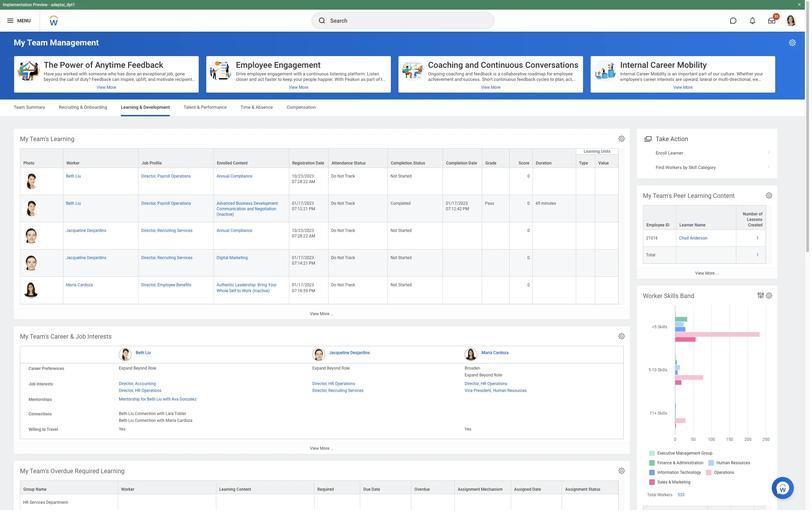 Task type: locate. For each thing, give the bounding box(es) containing it.
have you worked with someone who has done an exceptional job, gone beyond the call of duty?  feedback can inspire, uplift, and motivate recipients to do better.  remind your team to use 'anytime' feedback to recognize others.
[[44, 71, 195, 93]]

1 vertical spatial annual compliance link
[[217, 227, 252, 233]]

2 the from the left
[[381, 77, 387, 82]]

01/17/2023 up 07:14:21
[[292, 256, 314, 260]]

role inside items selected list
[[494, 373, 502, 378]]

1 do not track element from the top
[[331, 173, 355, 179]]

feedback up short
[[474, 71, 492, 76]]

2 do not track from the top
[[331, 201, 355, 206]]

learner up chad
[[679, 223, 694, 228]]

completion for completion date
[[446, 161, 467, 166]]

1 started from the top
[[398, 174, 412, 179]]

10/23/2023 down 07:12:21
[[292, 228, 314, 233]]

view more ... for content
[[695, 271, 719, 276]]

feedback up correction
[[517, 77, 535, 82]]

533
[[678, 493, 685, 498]]

part
[[367, 77, 375, 82]]

my for my team's peer learning content
[[643, 192, 651, 199]]

1 yes element from the left
[[119, 426, 126, 432]]

with inside the beth liu connection with lara tobler element
[[157, 412, 165, 416]]

0 horizontal spatial yes
[[119, 427, 126, 432]]

preferences
[[42, 366, 64, 371]]

3 0 from the top
[[527, 228, 530, 233]]

5 track from the top
[[345, 283, 355, 288]]

name
[[695, 223, 706, 228], [36, 487, 47, 492]]

continuous
[[481, 60, 523, 70]]

3 not started from the top
[[391, 256, 412, 260]]

do not track element
[[331, 173, 355, 179], [331, 200, 355, 206], [331, 227, 355, 233], [331, 254, 355, 260], [331, 282, 355, 288]]

3 track from the top
[[345, 228, 355, 233]]

whole
[[217, 288, 228, 293]]

compliance
[[230, 174, 252, 179], [230, 228, 252, 233]]

row containing group name
[[20, 481, 619, 495]]

and inside have you worked with someone who has done an exceptional job, gone beyond the call of duty?  feedback can inspire, uplift, and motivate recipients to do better.  remind your team to use 'anytime' feedback to recognize others.
[[148, 77, 155, 82]]

10/23/2023 down registration at top
[[292, 174, 314, 179]]

anderson
[[690, 236, 707, 241]]

employee left benefits
[[157, 283, 175, 288]]

coaching
[[446, 71, 464, 76]]

1 chevron right image from the top
[[764, 148, 773, 155]]

worker for overdue
[[121, 487, 134, 492]]

10/23/2023 07:28:22 am down registration at top
[[292, 174, 315, 184]]

2 director, payroll operations from the top
[[141, 201, 191, 206]]

main content
[[0, 32, 805, 510]]

action
[[258, 88, 270, 93]]

acknowledgement,
[[485, 82, 522, 87]]

1 vertical spatial overdue
[[414, 487, 430, 492]]

name inside popup button
[[695, 223, 706, 228]]

4 do not track from the top
[[331, 256, 355, 260]]

beyond inside items selected list
[[479, 373, 493, 378]]

an up uplift, at the top left of page
[[137, 71, 142, 76]]

of
[[85, 60, 93, 70], [75, 77, 79, 82], [376, 77, 380, 82], [355, 82, 359, 87], [759, 212, 763, 217]]

1 vertical spatial 1
[[756, 253, 759, 258]]

beth liu inside my team's career & job interests element
[[136, 351, 151, 355]]

total for total
[[646, 253, 655, 258]]

status for assignment status
[[588, 487, 600, 492]]

feedback up the team
[[92, 77, 111, 82]]

operations
[[171, 174, 191, 179], [171, 201, 191, 206], [335, 382, 355, 386], [487, 382, 507, 386], [141, 389, 162, 393]]

for right mentorship
[[141, 397, 146, 402]]

director, recruiting services link
[[141, 227, 193, 233], [141, 254, 193, 260], [312, 387, 364, 393]]

07:28:22 down registration at top
[[292, 179, 308, 184]]

to inside my team's career & job interests element
[[42, 427, 46, 432]]

your up even
[[294, 77, 302, 82]]

0 horizontal spatial completion
[[391, 161, 412, 166]]

10/23/2023 for director, recruiting services
[[292, 228, 314, 233]]

team down menu at the left top of page
[[27, 38, 48, 48]]

4 not started element from the top
[[391, 282, 412, 288]]

2 annual compliance from the top
[[217, 228, 252, 233]]

2 started from the top
[[398, 228, 412, 233]]

5 do from the top
[[331, 283, 336, 288]]

1 assignment from the left
[[458, 487, 480, 492]]

0 horizontal spatial name
[[36, 487, 47, 492]]

mentorship
[[119, 397, 140, 402]]

& for recruiting
[[80, 105, 83, 110]]

feedback down uplift, at the top left of page
[[138, 82, 157, 87]]

view more ... inside my team's career & job interests element
[[310, 446, 334, 451]]

& inside my team's career & job interests element
[[70, 333, 74, 340]]

4 do from the top
[[331, 256, 336, 260]]

date for completion date
[[468, 161, 477, 166]]

1 vertical spatial content
[[713, 192, 735, 199]]

your down duty? in the top of the page
[[85, 82, 94, 87]]

1 10/23/2023 07:28:22 am from the top
[[292, 174, 315, 184]]

1 not started element from the top
[[391, 173, 412, 179]]

0 vertical spatial career
[[651, 60, 675, 70]]

summary
[[26, 105, 45, 110]]

workers inside list
[[665, 165, 682, 170]]

director, hr operations for president,
[[465, 382, 507, 386]]

1 vertical spatial employee's photo (beth liu) image
[[23, 201, 39, 217]]

completion date
[[446, 161, 477, 166]]

not started element
[[391, 173, 412, 179], [391, 227, 412, 233], [391, 254, 412, 260], [391, 282, 412, 288]]

faster
[[265, 77, 277, 82]]

01/17/2023 for 07:12:42
[[446, 201, 468, 206]]

enrolled
[[217, 161, 232, 166]]

recruiting
[[59, 105, 79, 110], [157, 228, 176, 233], [157, 256, 176, 260], [328, 389, 347, 393]]

liu for beth liu link in the my team's career & job interests element
[[145, 351, 151, 355]]

learning inside my team's peer learning content element
[[688, 192, 711, 199]]

3 do not track element from the top
[[331, 227, 355, 233]]

learner inside popup button
[[679, 223, 694, 228]]

2 yes element from the left
[[465, 426, 471, 432]]

1 vertical spatial 1 button
[[756, 252, 760, 258]]

track for 01/17/2023 07:14:21 pm
[[345, 256, 355, 260]]

0 vertical spatial payroll
[[157, 174, 170, 179]]

employee inside ongoing coaching and feedback is a collaborative roadmap for employee achievement and success.  short continuous feedback cycles to plan, act, access and modify provides acknowledgement, correction and positive outcomes.
[[554, 71, 573, 76]]

tab list containing team summary
[[7, 100, 798, 116]]

date right "due"
[[372, 487, 380, 492]]

0 for "completed" element
[[527, 201, 530, 206]]

0 vertical spatial annual
[[217, 174, 229, 179]]

liu for 'beth liu connection with maria cardoza' element
[[128, 418, 134, 423]]

director, inside row
[[141, 283, 156, 288]]

1 do not track from the top
[[331, 174, 355, 179]]

1 compliance from the top
[[230, 174, 252, 179]]

digital marketing link
[[217, 254, 248, 260]]

workers inside the worker skills band element
[[657, 493, 673, 498]]

learner
[[668, 151, 683, 156], [679, 223, 694, 228]]

role for the right expand beyond role element
[[494, 373, 502, 378]]

07:28:22 for director, payroll operations
[[292, 179, 308, 184]]

2 yes from the left
[[465, 427, 471, 432]]

content inside popup button
[[233, 161, 248, 166]]

with inside 'beth liu connection with maria cardoza' element
[[157, 418, 165, 423]]

my team's career & job interests element
[[14, 326, 630, 454]]

1 connection from the top
[[135, 412, 156, 416]]

0 vertical spatial employee's photo (jacqueline desjardins) image
[[23, 228, 39, 244]]

with up duty? in the top of the page
[[79, 71, 87, 76]]

1 vertical spatial worker
[[643, 292, 663, 300]]

use
[[111, 82, 118, 87]]

tab list
[[7, 100, 798, 116]]

10/23/2023 for director, payroll operations
[[292, 174, 314, 179]]

0 vertical spatial employee's photo (beth liu) image
[[23, 174, 39, 189]]

01/17/2023
[[292, 201, 314, 206], [446, 201, 468, 206], [292, 256, 314, 260], [292, 283, 314, 288]]

items selected list
[[465, 365, 513, 378], [119, 380, 173, 394], [312, 380, 375, 393], [465, 380, 538, 394], [119, 410, 203, 423]]

cardoza inside row
[[78, 283, 93, 288]]

chevron right image for enroll learner
[[764, 148, 773, 155]]

status inside "popup button"
[[354, 161, 366, 166]]

3 not started element from the top
[[391, 254, 412, 260]]

1 vertical spatial beth liu link
[[66, 200, 81, 206]]

pm inside 01/17/2023 07:14:21 pm
[[309, 261, 315, 266]]

to left use
[[106, 82, 110, 87]]

line
[[360, 88, 367, 93]]

my inside 'element'
[[20, 135, 28, 143]]

1 vertical spatial can
[[276, 82, 284, 87]]

completed element
[[391, 200, 411, 206]]

annual compliance link down communication
[[217, 227, 252, 233]]

services inside my team's career & job interests element
[[348, 389, 364, 393]]

date for due date
[[372, 487, 380, 492]]

1 horizontal spatial role
[[342, 366, 350, 371]]

to left travel
[[42, 427, 46, 432]]

07:28:22 for director, recruiting services
[[292, 234, 308, 239]]

2 connection from the top
[[135, 418, 156, 423]]

feedback up exceptional in the top of the page
[[127, 60, 163, 70]]

2 not started from the top
[[391, 228, 412, 233]]

to left keep
[[278, 77, 282, 82]]

pm for 01/17/2023 07:12:21 pm
[[309, 207, 315, 212]]

required up group name popup button
[[75, 468, 99, 475]]

2 0 from the top
[[527, 201, 530, 206]]

pm right 07:12:21
[[309, 207, 315, 212]]

annual compliance down enrolled content
[[217, 174, 252, 179]]

jacqueline desjardins inside my team's career & job interests element
[[329, 351, 370, 355]]

team's
[[30, 135, 49, 143], [653, 192, 672, 199], [30, 333, 49, 340], [30, 468, 49, 475]]

2 employee's photo (beth liu) image from the top
[[23, 201, 39, 217]]

3 column header from the left
[[731, 506, 755, 510]]

team's up career preferences
[[30, 333, 49, 340]]

workers for find
[[665, 165, 682, 170]]

vice president, human resources
[[465, 389, 527, 393]]

career right internal
[[651, 60, 675, 70]]

07:28:22 up 01/17/2023 07:14:21 pm
[[292, 234, 308, 239]]

1 horizontal spatial can
[[276, 82, 284, 87]]

do
[[49, 82, 54, 87]]

0 vertical spatial worker
[[66, 161, 80, 166]]

for inside ongoing coaching and feedback is a collaborative roadmap for employee achievement and success.  short continuous feedback cycles to plan, act, access and modify provides acknowledgement, correction and positive outcomes.
[[547, 71, 552, 76]]

0 vertical spatial beth liu
[[66, 174, 81, 179]]

director, for the bottom director, recruiting services link
[[312, 389, 327, 393]]

2 horizontal spatial your
[[361, 82, 369, 87]]

0 horizontal spatial employee
[[157, 283, 175, 288]]

0 vertical spatial employee
[[236, 60, 272, 70]]

compliance down advanced business development: communication and negotiation (inactive)
[[230, 228, 252, 233]]

1 horizontal spatial director, hr operations
[[312, 382, 355, 386]]

learner right enroll
[[668, 151, 683, 156]]

1 vertical spatial required
[[317, 487, 334, 492]]

annual compliance down communication
[[217, 228, 252, 233]]

1 button for 21016
[[756, 236, 760, 241]]

annual compliance for director, recruiting services
[[217, 228, 252, 233]]

0 horizontal spatial maria cardoza link
[[66, 282, 93, 288]]

employee up plan,
[[554, 71, 573, 76]]

hr services department row
[[20, 495, 619, 510]]

team's up photo popup button
[[30, 135, 49, 143]]

01/17/2023 inside 01/17/2023 07:12:21 pm
[[292, 201, 314, 206]]

1 for total
[[756, 253, 759, 258]]

1 horizontal spatial an
[[294, 82, 299, 87]]

enrolled content button
[[214, 149, 289, 168]]

desjardins for annual
[[87, 228, 106, 233]]

1 not started from the top
[[391, 174, 412, 179]]

1 vertical spatial 10/23/2023
[[292, 228, 314, 233]]

4 started from the top
[[398, 283, 412, 288]]

recruiting for the bottom director, recruiting services link
[[328, 389, 347, 393]]

0 vertical spatial 10/23/2023
[[292, 174, 314, 179]]

1 horizontal spatial expand beyond role element
[[312, 365, 350, 371]]

employee's photo (maria cardoza) image
[[23, 283, 39, 298]]

with for lara
[[157, 412, 165, 416]]

1 annual compliance from the top
[[217, 174, 252, 179]]

of up remind
[[75, 77, 79, 82]]

beth for 'beth liu connection with maria cardoza' element
[[119, 418, 127, 423]]

cardoza for right maria cardoza link
[[493, 351, 509, 355]]

the inside drive employee engagement with a continuous listening platform. listen closer and act faster to keep your people happier. with peakon as part of the workday family, you can gain an even deeper understanding of your people and create action plans that improve engagement and bottom-line results.
[[381, 77, 387, 82]]

learning inside learning content popup button
[[219, 487, 235, 492]]

employee up act
[[247, 71, 266, 76]]

connection inside the beth liu connection with lara tobler element
[[135, 412, 156, 416]]

1 horizontal spatial status
[[413, 161, 425, 166]]

total workers
[[647, 493, 673, 498]]

1 employee from the left
[[247, 71, 266, 76]]

1 column header from the left
[[643, 506, 708, 510]]

4 do not track element from the top
[[331, 254, 355, 260]]

liu for beth liu link related to advanced
[[75, 201, 81, 206]]

for up cycles
[[547, 71, 552, 76]]

director, payroll operations for advanced business development: communication and negotiation (inactive)
[[141, 201, 191, 206]]

2 vertical spatial ...
[[330, 446, 334, 451]]

jacqueline desjardins link
[[66, 227, 106, 233], [66, 254, 106, 260], [329, 349, 370, 355]]

director, payroll operations link for advanced
[[141, 200, 191, 206]]

provides
[[467, 82, 484, 87]]

value
[[598, 161, 609, 166]]

workers left by
[[665, 165, 682, 170]]

2 horizontal spatial director, hr operations
[[465, 382, 507, 386]]

view inside my team's career & job interests element
[[310, 446, 319, 451]]

the inside have you worked with someone who has done an exceptional job, gone beyond the call of duty?  feedback can inspire, uplift, and motivate recipients to do better.  remind your team to use 'anytime' feedback to recognize others.
[[59, 77, 66, 82]]

4 0 from the top
[[527, 256, 530, 260]]

2 do from the top
[[331, 201, 336, 206]]

team inside 'tab list'
[[14, 105, 25, 110]]

pm inside 01/17/2023 07:12:42 pm
[[463, 207, 469, 212]]

employee's photo (beth liu) image
[[23, 174, 39, 189], [23, 201, 39, 217]]

2 column header from the left
[[708, 506, 731, 510]]

0 horizontal spatial can
[[112, 77, 119, 82]]

0 horizontal spatial maria cardoza
[[66, 283, 93, 288]]

my for my team's overdue required learning
[[20, 468, 28, 475]]

maria cardoza inside my team's career & job interests element
[[482, 351, 509, 355]]

duration button
[[533, 149, 576, 168]]

director, hr operations
[[312, 382, 355, 386], [465, 382, 507, 386], [119, 389, 162, 393]]

date right registration at top
[[316, 161, 324, 166]]

am up 01/17/2023 07:14:21 pm
[[309, 234, 315, 239]]

recruiting for director, recruiting services link corresponding to annual
[[157, 228, 176, 233]]

an up 'improve'
[[294, 82, 299, 87]]

1 director, payroll operations from the top
[[141, 174, 191, 179]]

not started for 3rd not started element from the top
[[391, 256, 412, 260]]

01/17/2023 up 07:12:21
[[292, 201, 314, 206]]

with inside drive employee engagement with a continuous listening platform. listen closer and act faster to keep your people happier. with peakon as part of the workday family, you can gain an even deeper understanding of your people and create action plans that improve engagement and bottom-line results.
[[293, 71, 302, 76]]

status
[[354, 161, 366, 166], [413, 161, 425, 166], [588, 487, 600, 492]]

overdue inside overdue popup button
[[414, 487, 430, 492]]

find
[[656, 165, 664, 170]]

& for time
[[252, 105, 254, 110]]

2 horizontal spatial maria
[[482, 351, 492, 355]]

director, payroll operations for annual compliance
[[141, 174, 191, 179]]

2 annual from the top
[[217, 228, 229, 233]]

team's for peer
[[653, 192, 672, 199]]

2 chevron right image from the top
[[764, 162, 773, 169]]

overdue button
[[411, 481, 454, 494]]

worked
[[63, 71, 78, 76]]

1 am from the top
[[309, 179, 315, 184]]

team's for learning
[[30, 135, 49, 143]]

not started for fourth not started element from the bottom of the my team's learning 'element'
[[391, 174, 412, 179]]

1 a from the left
[[303, 71, 305, 76]]

team's left peer
[[653, 192, 672, 199]]

annual for director, recruiting services
[[217, 228, 229, 233]]

you up beyond
[[55, 71, 62, 76]]

01/17/2023 inside 01/17/2023 07:12:42 pm
[[446, 201, 468, 206]]

to right self
[[237, 288, 241, 293]]

1 vertical spatial worker button
[[118, 481, 216, 494]]

0 vertical spatial maria cardoza link
[[66, 282, 93, 288]]

0 vertical spatial 1
[[756, 236, 759, 241]]

01/17/2023 up 07:16:59
[[292, 283, 314, 288]]

to left plan,
[[550, 77, 554, 82]]

cell inside my team's peer learning content element
[[676, 247, 736, 264]]

1 horizontal spatial yes
[[465, 427, 471, 432]]

0 vertical spatial director, recruiting services
[[141, 228, 193, 233]]

2 annual compliance link from the top
[[217, 227, 252, 233]]

close environment banner image
[[797, 2, 801, 7]]

2 1 button from the top
[[756, 252, 760, 258]]

with inside have you worked with someone who has done an exceptional job, gone beyond the call of duty?  feedback can inspire, uplift, and motivate recipients to do better.  remind your team to use 'anytime' feedback to recognize others.
[[79, 71, 87, 76]]

row
[[20, 148, 619, 168], [20, 154, 619, 168], [20, 168, 619, 195], [20, 195, 619, 223], [643, 205, 766, 230], [20, 223, 619, 250], [643, 230, 766, 247], [643, 247, 766, 264], [20, 250, 619, 277], [20, 277, 619, 304], [20, 481, 619, 495], [643, 506, 805, 510]]

... inside my team's peer learning content element
[[716, 271, 719, 276]]

advanced
[[217, 201, 235, 206]]

assignment status
[[565, 487, 600, 492]]

of up lessons
[[759, 212, 763, 217]]

view more ... inside my team's peer learning content element
[[695, 271, 719, 276]]

continuous inside drive employee engagement with a continuous listening platform. listen closer and act faster to keep your people happier. with peakon as part of the workday family, you can gain an even deeper understanding of your people and create action plans that improve engagement and bottom-line results.
[[306, 71, 329, 76]]

status inside popup button
[[413, 161, 425, 166]]

job
[[142, 161, 149, 166], [76, 333, 86, 340], [29, 382, 36, 387]]

column header
[[643, 506, 708, 510], [708, 506, 731, 510], [731, 506, 755, 510]]

vice president, human resources link
[[465, 387, 527, 393]]

33 button
[[764, 13, 780, 28]]

5 do not track from the top
[[331, 283, 355, 288]]

worker inside my team's learning 'element'
[[66, 161, 80, 166]]

2 vertical spatial feedback
[[138, 82, 157, 87]]

director, hr operations for recruiting
[[312, 382, 355, 386]]

chevron right image inside enroll learner link
[[764, 148, 773, 155]]

connection down beth liu connection with lara tobler
[[135, 418, 156, 423]]

row containing total
[[643, 247, 766, 264]]

with down beth liu connection with lara tobler
[[157, 418, 165, 423]]

0 horizontal spatial your
[[85, 82, 94, 87]]

more inside my team's career & job interests element
[[320, 446, 329, 451]]

1 director, payroll operations link from the top
[[141, 173, 191, 179]]

job inside popup button
[[142, 161, 149, 166]]

services for digital director, recruiting services link
[[177, 256, 193, 260]]

(inactive) down bring on the left of page
[[252, 288, 270, 293]]

0 for 3rd not started element from the top
[[527, 256, 530, 260]]

1 1 from the top
[[756, 236, 759, 241]]

3 do not track from the top
[[331, 228, 355, 233]]

2 track from the top
[[345, 201, 355, 206]]

date left grade
[[468, 161, 477, 166]]

2 compliance from the top
[[230, 228, 252, 233]]

1 vertical spatial jacqueline
[[66, 256, 86, 260]]

0 vertical spatial learner
[[668, 151, 683, 156]]

employee left id
[[646, 223, 665, 228]]

travel
[[47, 427, 58, 432]]

beth inside "link"
[[147, 397, 155, 402]]

workers left 533
[[657, 493, 673, 498]]

1 employee's photo (beth liu) image from the top
[[23, 174, 39, 189]]

2 do not track element from the top
[[331, 200, 355, 206]]

01/17/2023 inside 01/17/2023 07:14:21 pm
[[292, 256, 314, 260]]

with up 'beth liu connection with maria cardoza' element
[[157, 412, 165, 416]]

director, payroll operations
[[141, 174, 191, 179], [141, 201, 191, 206]]

name up anderson
[[695, 223, 706, 228]]

can
[[112, 77, 119, 82], [276, 82, 284, 87]]

enrolled content
[[217, 161, 248, 166]]

view inside my team's learning 'element'
[[310, 312, 319, 316]]

chevron right image
[[764, 148, 773, 155], [764, 162, 773, 169]]

1 vertical spatial maria cardoza link
[[482, 349, 509, 355]]

director, recruiting services link for annual
[[141, 227, 193, 233]]

director, hr operations link for president,
[[465, 380, 507, 386]]

career up preferences
[[50, 333, 69, 340]]

10/23/2023 07:28:22 am down 07:12:21
[[292, 228, 315, 239]]

0 vertical spatial desjardins
[[87, 228, 106, 233]]

1 vertical spatial chevron right image
[[764, 162, 773, 169]]

status inside popup button
[[588, 487, 600, 492]]

you down faster
[[268, 82, 275, 87]]

1 vertical spatial (inactive)
[[252, 288, 270, 293]]

total for total workers
[[647, 493, 656, 498]]

1 horizontal spatial for
[[547, 71, 552, 76]]

2 employee's photo (jacqueline desjardins) image from the top
[[23, 255, 39, 271]]

2 07:28:22 from the top
[[292, 234, 308, 239]]

can up 'plans'
[[276, 82, 284, 87]]

employee
[[236, 60, 272, 70], [646, 223, 665, 228], [157, 283, 175, 288]]

annual compliance link down enrolled content
[[217, 173, 252, 179]]

expand beyond role element
[[119, 365, 156, 371], [312, 365, 350, 371], [465, 372, 502, 378]]

3 do from the top
[[331, 228, 336, 233]]

annual down communication
[[217, 228, 229, 233]]

with down engagement
[[293, 71, 302, 76]]

1 horizontal spatial expand
[[312, 366, 326, 371]]

1 07:28:22 from the top
[[292, 179, 308, 184]]

items selected list containing broaden
[[465, 365, 513, 378]]

id
[[666, 223, 669, 228]]

employee's photo (jacqueline desjardins) image
[[23, 228, 39, 244], [23, 255, 39, 271]]

07:14:21
[[292, 261, 308, 266]]

annual compliance link for director, payroll operations
[[217, 173, 252, 179]]

1 button
[[756, 236, 760, 241], [756, 252, 760, 258]]

pm inside 01/17/2023 07:12:21 pm
[[309, 207, 315, 212]]

beyond for the right expand beyond role element
[[479, 373, 493, 378]]

2 completion from the left
[[446, 161, 467, 166]]

notifications large image
[[749, 17, 756, 24]]

row containing 21016
[[643, 230, 766, 247]]

1 horizontal spatial overdue
[[414, 487, 430, 492]]

worker inside my team's overdue required learning element
[[121, 487, 134, 492]]

do for 01/17/2023 07:14:21 pm
[[331, 256, 336, 260]]

2 assignment from the left
[[565, 487, 587, 492]]

beth liu
[[66, 174, 81, 179], [66, 201, 81, 206], [136, 351, 151, 355]]

required inside popup button
[[317, 487, 334, 492]]

engagement down 'employee engagement'
[[267, 71, 292, 76]]

0 horizontal spatial employee
[[247, 71, 266, 76]]

cardoza for top maria cardoza link
[[78, 283, 93, 288]]

to inside ongoing coaching and feedback is a collaborative roadmap for employee achievement and success.  short continuous feedback cycles to plan, act, access and modify provides acknowledgement, correction and positive outcomes.
[[550, 77, 554, 82]]

list containing enroll learner
[[637, 146, 777, 175]]

(inactive) down communication
[[217, 212, 234, 217]]

role for middle expand beyond role element
[[342, 366, 350, 371]]

2 horizontal spatial director, hr operations link
[[465, 380, 507, 386]]

can inside drive employee engagement with a continuous listening platform. listen closer and act faster to keep your people happier. with peakon as part of the workday family, you can gain an even deeper understanding of your people and create action plans that improve engagement and bottom-line results.
[[276, 82, 284, 87]]

content inside popup button
[[236, 487, 251, 492]]

cell
[[443, 168, 482, 195], [482, 168, 510, 195], [533, 168, 576, 195], [576, 168, 595, 195], [595, 168, 619, 195], [576, 195, 595, 223], [595, 195, 619, 223], [443, 223, 482, 250], [482, 223, 510, 250], [533, 223, 576, 250], [576, 223, 595, 250], [595, 223, 619, 250], [676, 247, 736, 264], [443, 250, 482, 277], [482, 250, 510, 277], [533, 250, 576, 277], [576, 250, 595, 277], [595, 250, 619, 277], [443, 277, 482, 304], [482, 277, 510, 304], [533, 277, 576, 304], [576, 277, 595, 304], [595, 277, 619, 304], [118, 495, 216, 510], [216, 495, 314, 510], [314, 495, 360, 510], [360, 495, 411, 510], [411, 495, 455, 510], [455, 495, 511, 510], [511, 495, 562, 510], [562, 495, 619, 510]]

total inside the worker skills band element
[[647, 493, 656, 498]]

required up hr services department row
[[317, 487, 334, 492]]

1 horizontal spatial director, hr operations link
[[312, 380, 355, 386]]

team left summary
[[14, 105, 25, 110]]

0 vertical spatial an
[[137, 71, 142, 76]]

menu group image
[[643, 134, 652, 143]]

continuous up acknowledgement,
[[494, 77, 516, 82]]

enroll
[[656, 151, 667, 156]]

engagement down deeper
[[309, 88, 334, 93]]

0 vertical spatial people
[[303, 77, 317, 82]]

director, for director, recruiting services link corresponding to annual
[[141, 228, 156, 233]]

correction
[[523, 82, 543, 87]]

with for someone
[[79, 71, 87, 76]]

1 vertical spatial employee
[[646, 223, 665, 228]]

group
[[23, 487, 35, 492]]

1 vertical spatial director, recruiting services link
[[141, 254, 193, 260]]

learner inside list
[[668, 151, 683, 156]]

1 horizontal spatial yes element
[[465, 426, 471, 432]]

2 horizontal spatial beyond
[[479, 373, 493, 378]]

recruiting inside my team's career & job interests element
[[328, 389, 347, 393]]

created
[[748, 223, 763, 228]]

total left 533
[[647, 493, 656, 498]]

pm right 07:12:42
[[463, 207, 469, 212]]

your up 'line'
[[361, 82, 369, 87]]

4 track from the top
[[345, 256, 355, 260]]

1 payroll from the top
[[157, 174, 170, 179]]

photo button
[[20, 149, 63, 168]]

0 vertical spatial for
[[547, 71, 552, 76]]

pm right 07:16:59
[[309, 288, 315, 293]]

people up results.
[[370, 82, 384, 87]]

2 horizontal spatial job
[[142, 161, 149, 166]]

liu
[[75, 174, 81, 179], [75, 201, 81, 206], [145, 351, 151, 355], [156, 397, 162, 402], [128, 412, 134, 416], [128, 418, 134, 423]]

0 horizontal spatial maria
[[66, 283, 77, 288]]

continuous up happier.
[[306, 71, 329, 76]]

2 a from the left
[[498, 71, 500, 76]]

configure this page image
[[788, 39, 797, 47]]

0 vertical spatial view
[[695, 271, 704, 276]]

0 horizontal spatial you
[[55, 71, 62, 76]]

group name
[[23, 487, 47, 492]]

5 0 from the top
[[527, 283, 530, 288]]

3 started from the top
[[398, 256, 412, 260]]

5 do not track element from the top
[[331, 282, 355, 288]]

am down the registration date on the left top of the page
[[309, 179, 315, 184]]

connection inside 'beth liu connection with maria cardoza' element
[[135, 418, 156, 423]]

0 vertical spatial director, recruiting services link
[[141, 227, 193, 233]]

career up the "job interests"
[[29, 366, 41, 371]]

hr for director, hr operations link for recruiting
[[328, 382, 334, 386]]

as
[[361, 77, 366, 82]]

1 annual from the top
[[217, 174, 229, 179]]

director, hr operations link
[[312, 380, 355, 386], [465, 380, 507, 386], [119, 387, 162, 393]]

can up use
[[112, 77, 119, 82]]

1 completion from the left
[[391, 161, 412, 166]]

2 director, payroll operations link from the top
[[141, 200, 191, 206]]

1 10/23/2023 from the top
[[292, 174, 314, 179]]

2 vertical spatial jacqueline desjardins
[[329, 351, 370, 355]]

0 horizontal spatial a
[[303, 71, 305, 76]]

team's inside 'element'
[[30, 135, 49, 143]]

2 vertical spatial desjardins
[[350, 351, 370, 355]]

0 horizontal spatial an
[[137, 71, 142, 76]]

... for job
[[330, 446, 334, 451]]

that
[[283, 88, 291, 93]]

row inside the worker skills band element
[[643, 506, 805, 510]]

a
[[303, 71, 305, 76], [498, 71, 500, 76]]

yes element
[[119, 426, 126, 432], [465, 426, 471, 432]]

team's up group name on the left of the page
[[30, 468, 49, 475]]

1 vertical spatial 07:28:22
[[292, 234, 308, 239]]

1 annual compliance link from the top
[[217, 173, 252, 179]]

0 horizontal spatial job
[[29, 382, 36, 387]]

2 1 from the top
[[756, 253, 759, 258]]

skills
[[664, 292, 679, 300]]

can inside have you worked with someone who has done an exceptional job, gone beyond the call of duty?  feedback can inspire, uplift, and motivate recipients to do better.  remind your team to use 'anytime' feedback to recognize others.
[[112, 77, 119, 82]]

director, recruiting services for annual compliance
[[141, 228, 193, 233]]

with for maria
[[157, 418, 165, 423]]

employee inside popup button
[[646, 223, 665, 228]]

learning & development
[[121, 105, 170, 110]]

2 employee from the left
[[554, 71, 573, 76]]

01/17/2023 up 07:12:42
[[446, 201, 468, 206]]

uplift,
[[136, 77, 147, 82]]

4 not started from the top
[[391, 283, 412, 288]]

my
[[14, 38, 25, 48], [20, 135, 28, 143], [643, 192, 651, 199], [20, 333, 28, 340], [20, 468, 28, 475]]

1 horizontal spatial maria
[[166, 418, 176, 423]]

0 horizontal spatial assignment
[[458, 487, 480, 492]]

total down 21016 at the right of page
[[646, 253, 655, 258]]

recognize
[[163, 82, 183, 87]]

take action
[[656, 135, 688, 143]]

... inside my team's career & job interests element
[[330, 446, 334, 451]]

has
[[117, 71, 125, 76]]

a up even
[[303, 71, 305, 76]]

name inside popup button
[[36, 487, 47, 492]]

pm right 07:14:21
[[309, 261, 315, 266]]

2 10/23/2023 from the top
[[292, 228, 314, 233]]

learning units button
[[576, 149, 618, 154]]

0 vertical spatial 07:28:22
[[292, 179, 308, 184]]

results.
[[368, 88, 382, 93]]

of inside the "number of lessons created"
[[759, 212, 763, 217]]

my for my team management
[[14, 38, 25, 48]]

view more ... inside my team's learning 'element'
[[310, 312, 334, 316]]

0 for 2nd not started element from the top of the my team's learning 'element'
[[527, 228, 530, 233]]

the right the "part"
[[381, 77, 387, 82]]

2 am from the top
[[309, 234, 315, 239]]

1 vertical spatial desjardins
[[87, 256, 106, 260]]

hr
[[328, 382, 334, 386], [481, 382, 486, 386], [135, 389, 140, 393], [23, 500, 29, 505]]

with left the "ava"
[[163, 397, 171, 402]]

assignment
[[458, 487, 480, 492], [565, 487, 587, 492]]

communication
[[217, 207, 246, 212]]

1 vertical spatial for
[[141, 397, 146, 402]]

2 10/23/2023 07:28:22 am from the top
[[292, 228, 315, 239]]

director, recruiting services inside my team's career & job interests element
[[312, 389, 364, 393]]

photo
[[23, 161, 34, 166]]

10/23/2023 07:28:22 am for operations
[[292, 174, 315, 184]]

more for content
[[705, 271, 715, 276]]

beyond for middle expand beyond role element
[[327, 366, 341, 371]]

name right group
[[36, 487, 47, 492]]

1 the from the left
[[59, 77, 66, 82]]

not started inside row
[[391, 283, 412, 288]]

1 vertical spatial compliance
[[230, 228, 252, 233]]

items selected list containing director, accounting
[[119, 380, 173, 394]]

with
[[79, 71, 87, 76], [293, 71, 302, 76], [163, 397, 171, 402], [157, 412, 165, 416], [157, 418, 165, 423]]

negotiation
[[255, 207, 276, 212]]

services inside row
[[30, 500, 45, 505]]

items selected list containing beth liu connection with lara tobler
[[119, 410, 203, 423]]

list
[[637, 146, 777, 175]]

1 vertical spatial view more ...
[[310, 312, 334, 316]]

beth liu link inside my team's career & job interests element
[[136, 349, 151, 355]]

hr inside items selected list
[[135, 389, 140, 393]]

a right the is
[[498, 71, 500, 76]]

people up even
[[303, 77, 317, 82]]

compliance down enrolled content
[[230, 174, 252, 179]]

1 vertical spatial am
[[309, 234, 315, 239]]

willing
[[29, 427, 41, 432]]

coaching and continuous conversations
[[428, 60, 578, 70]]

0 vertical spatial jacqueline desjardins
[[66, 228, 106, 233]]

pm inside 01/17/2023 07:16:59 pm
[[309, 288, 315, 293]]

business
[[236, 201, 253, 206]]

date right assigned at the bottom right
[[532, 487, 541, 492]]

pm for 01/17/2023 07:14:21 pm
[[309, 261, 315, 266]]

1 vertical spatial job
[[76, 333, 86, 340]]

0 horizontal spatial interests
[[37, 382, 53, 387]]

authentic leadership: bring your whole self to work (inactive)
[[217, 283, 277, 293]]

beth liu for advanced
[[66, 201, 81, 206]]

beth liu connection with maria cardoza
[[119, 418, 192, 423]]

connection up 'beth liu connection with maria cardoza' element
[[135, 412, 156, 416]]

1 1 button from the top
[[756, 236, 760, 241]]

ongoing
[[428, 71, 445, 76]]

annual down enrolled
[[217, 174, 229, 179]]

employee up drive
[[236, 60, 272, 70]]

1 horizontal spatial worker
[[121, 487, 134, 492]]

2 horizontal spatial cardoza
[[493, 351, 509, 355]]

2 payroll from the top
[[157, 201, 170, 206]]

digital
[[217, 256, 228, 260]]

0 horizontal spatial feedback
[[474, 71, 492, 76]]

1 vertical spatial annual compliance
[[217, 228, 252, 233]]

the up better.
[[59, 77, 66, 82]]

employee for employee engagement
[[236, 60, 272, 70]]



Task type: vqa. For each thing, say whether or not it's contained in the screenshot.
the HR
yes



Task type: describe. For each thing, give the bounding box(es) containing it.
mentorships
[[29, 397, 52, 402]]

due date
[[363, 487, 380, 492]]

even
[[300, 82, 310, 87]]

learning units
[[584, 149, 610, 154]]

call
[[67, 77, 74, 82]]

cycles
[[536, 77, 549, 82]]

beth liu connection with lara tobler element
[[119, 410, 186, 416]]

pass element
[[485, 200, 494, 206]]

desjardins inside my team's career & job interests element
[[350, 351, 370, 355]]

who
[[108, 71, 116, 76]]

liu for the beth liu connection with lara tobler element
[[128, 412, 134, 416]]

status for completion status
[[413, 161, 425, 166]]

take
[[656, 135, 669, 143]]

1 vertical spatial feedback
[[92, 77, 111, 82]]

row containing learning units
[[20, 148, 619, 168]]

01/17/2023 07:12:42 pm
[[446, 201, 469, 212]]

worker skills band element
[[637, 286, 805, 510]]

bottom-
[[344, 88, 360, 93]]

positive
[[553, 82, 569, 87]]

2 vertical spatial maria
[[166, 418, 176, 423]]

not started for 2nd not started element from the top of the my team's learning 'element'
[[391, 228, 412, 233]]

success.
[[463, 77, 481, 82]]

broaden element
[[465, 365, 480, 371]]

peakon
[[345, 77, 360, 82]]

registration
[[292, 161, 315, 166]]

do inside row
[[331, 283, 336, 288]]

jacqueline desjardins for annual
[[66, 228, 106, 233]]

& for talent
[[197, 105, 200, 110]]

beth for beth liu link related to advanced
[[66, 201, 74, 206]]

improve
[[292, 88, 308, 93]]

conversations
[[525, 60, 578, 70]]

employee inside my team's learning 'element'
[[157, 283, 175, 288]]

pass
[[485, 201, 494, 206]]

profile
[[150, 161, 162, 166]]

have
[[44, 71, 54, 76]]

do not track element inside row
[[331, 282, 355, 288]]

director, recruiting services link for digital
[[141, 254, 193, 260]]

of right the "part"
[[376, 77, 380, 82]]

value button
[[595, 155, 618, 168]]

of down peakon
[[355, 82, 359, 87]]

tab list inside main content
[[7, 100, 798, 116]]

band
[[680, 292, 694, 300]]

assignment for assignment status
[[565, 487, 587, 492]]

role for the leftmost expand beyond role element
[[148, 366, 156, 371]]

listen
[[367, 71, 379, 76]]

row containing type
[[20, 154, 619, 168]]

1 horizontal spatial team
[[27, 38, 48, 48]]

1 vertical spatial view more ... link
[[14, 308, 630, 319]]

configure worker skills band image
[[765, 292, 773, 300]]

configure my team's learning image
[[618, 135, 625, 143]]

0 inside row
[[527, 283, 530, 288]]

beyond for the leftmost expand beyond role element
[[133, 366, 147, 371]]

45 minutes
[[536, 201, 556, 206]]

payroll for advanced business development: communication and negotiation (inactive)
[[157, 201, 170, 206]]

inbox large image
[[768, 17, 775, 24]]

for inside "link"
[[141, 397, 146, 402]]

number of lessons created
[[743, 212, 763, 228]]

my team's learning
[[20, 135, 74, 143]]

01/17/2023 for 07:12:21
[[292, 201, 314, 206]]

0 horizontal spatial expand beyond role element
[[119, 365, 156, 371]]

liu for beth liu link associated with annual
[[75, 174, 81, 179]]

2 not started element from the top
[[391, 227, 412, 233]]

10/23/2023 07:28:22 am for services
[[292, 228, 315, 239]]

learner name button
[[676, 206, 736, 230]]

1 for 21016
[[756, 236, 759, 241]]

team's for career
[[30, 333, 49, 340]]

hr inside row
[[23, 500, 29, 505]]

development:
[[254, 201, 279, 206]]

of up someone
[[85, 60, 93, 70]]

engagement
[[274, 60, 321, 70]]

beth liu link for annual
[[66, 173, 81, 179]]

director, for director, accounting link
[[119, 382, 134, 386]]

director, accounting link
[[119, 380, 156, 386]]

of inside have you worked with someone who has done an exceptional job, gone beyond the call of duty?  feedback can inspire, uplift, and motivate recipients to do better.  remind your team to use 'anytime' feedback to recognize others.
[[75, 77, 79, 82]]

mechanism
[[481, 487, 503, 492]]

internal career mobility button
[[591, 56, 775, 93]]

row containing number of lessons created
[[643, 205, 766, 230]]

team
[[95, 82, 105, 87]]

0 vertical spatial feedback
[[127, 60, 163, 70]]

onboarding
[[84, 105, 107, 110]]

work
[[242, 288, 251, 293]]

0 horizontal spatial required
[[75, 468, 99, 475]]

lara
[[166, 412, 174, 416]]

liu inside "link"
[[156, 397, 162, 402]]

... inside my team's learning 'element'
[[330, 312, 334, 316]]

'anytime'
[[119, 82, 137, 87]]

configure my team's overdue required learning image
[[618, 467, 625, 475]]

job for job profile
[[142, 161, 149, 166]]

menu banner
[[0, 0, 805, 32]]

configure my team's peer learning content image
[[765, 192, 773, 199]]

do for 10/23/2023 07:28:22 am
[[331, 228, 336, 233]]

a inside drive employee engagement with a continuous listening platform. listen closer and act faster to keep your people happier. with peakon as part of the workday family, you can gain an even deeper understanding of your people and create action plans that improve engagement and bottom-line results.
[[303, 71, 305, 76]]

drive employee engagement with a continuous listening platform. listen closer and act faster to keep your people happier. with peakon as part of the workday family, you can gain an even deeper understanding of your people and create action plans that improve engagement and bottom-line results.
[[236, 71, 387, 93]]

name for learner name
[[695, 223, 706, 228]]

my for my team's learning
[[20, 135, 28, 143]]

act,
[[566, 77, 573, 82]]

0 vertical spatial overdue
[[50, 468, 73, 475]]

jacqueline for annual compliance
[[66, 228, 86, 233]]

director, recruiting services for digital marketing
[[141, 256, 193, 260]]

1 horizontal spatial expand beyond role
[[312, 366, 350, 371]]

advanced business development: communication and negotiation (inactive) link
[[217, 200, 279, 217]]

0 vertical spatial interests
[[87, 333, 112, 340]]

2 vertical spatial jacqueline desjardins link
[[329, 349, 370, 355]]

date for registration date
[[316, 161, 324, 166]]

broaden
[[465, 366, 480, 371]]

outcomes.
[[428, 88, 449, 93]]

jacqueline for digital marketing
[[66, 256, 86, 260]]

internal career mobility
[[620, 60, 707, 70]]

an inside drive employee engagement with a continuous listening platform. listen closer and act faster to keep your people happier. with peakon as part of the workday family, you can gain an even deeper understanding of your people and create action plans that improve engagement and bottom-line results.
[[294, 82, 299, 87]]

my team management
[[14, 38, 99, 48]]

01/17/2023 for 07:14:21
[[292, 256, 314, 260]]

to inside drive employee engagement with a continuous listening platform. listen closer and act faster to keep your people happier. with peakon as part of the workday family, you can gain an even deeper understanding of your people and create action plans that improve engagement and bottom-line results.
[[278, 77, 282, 82]]

content for learning content
[[236, 487, 251, 492]]

1 horizontal spatial feedback
[[517, 77, 535, 82]]

my team's overdue required learning element
[[14, 461, 630, 510]]

keep
[[283, 77, 292, 82]]

pm for 01/17/2023 07:16:59 pm
[[309, 288, 315, 293]]

2 horizontal spatial expand
[[465, 373, 478, 378]]

started for 4th not started element from the top
[[398, 283, 412, 288]]

view for content
[[695, 271, 704, 276]]

time
[[241, 105, 251, 110]]

number
[[743, 212, 758, 217]]

learning content
[[219, 487, 251, 492]]

beth liu connection with maria cardoza element
[[119, 417, 192, 423]]

more inside my team's learning 'element'
[[320, 312, 329, 316]]

started for fourth not started element from the bottom of the my team's learning 'element'
[[398, 174, 412, 179]]

mentorship for beth liu with ava gonzalez link
[[119, 396, 197, 402]]

assignment status button
[[562, 481, 618, 494]]

director, for director, employee benefits link on the left bottom of the page
[[141, 283, 156, 288]]

to down 'motivate'
[[158, 82, 162, 87]]

to left do
[[44, 82, 48, 87]]

beth for the beth liu connection with lara tobler element
[[119, 412, 127, 416]]

employee engagement
[[236, 60, 321, 70]]

you inside drive employee engagement with a continuous listening platform. listen closer and act faster to keep your people happier. with peakon as part of the workday family, you can gain an even deeper understanding of your people and create action plans that improve engagement and bottom-line results.
[[268, 82, 275, 87]]

my team's peer learning content
[[643, 192, 735, 199]]

registration date
[[292, 161, 324, 166]]

2 vertical spatial director, recruiting services link
[[312, 387, 364, 393]]

0 horizontal spatial engagement
[[267, 71, 292, 76]]

0 horizontal spatial director, hr operations link
[[119, 387, 162, 393]]

do not track element for 10/23/2023 07:28:22 am
[[331, 227, 355, 233]]

attendance
[[332, 161, 353, 166]]

to inside authentic leadership: bring your whole self to work (inactive)
[[237, 288, 241, 293]]

1 horizontal spatial career
[[50, 333, 69, 340]]

search image
[[318, 17, 326, 25]]

workers for total
[[657, 493, 673, 498]]

compliance for director, payroll operations
[[230, 174, 252, 179]]

1 horizontal spatial your
[[294, 77, 302, 82]]

2 horizontal spatial expand beyond role element
[[465, 372, 502, 378]]

21016
[[646, 236, 658, 241]]

my team's peer learning content element
[[637, 186, 777, 279]]

attendance status button
[[328, 149, 387, 168]]

you inside have you worked with someone who has done an exceptional job, gone beyond the call of duty?  feedback can inspire, uplift, and motivate recipients to do better.  remind your team to use 'anytime' feedback to recognize others.
[[55, 71, 62, 76]]

score button
[[510, 149, 532, 168]]

anytime
[[95, 60, 125, 70]]

am for director, recruiting services
[[309, 234, 315, 239]]

do not track for 01/17/2023 07:14:21 pm
[[331, 256, 355, 260]]

employee inside drive employee engagement with a continuous listening platform. listen closer and act faster to keep your people happier. with peakon as part of the workday family, you can gain an even deeper understanding of your people and create action plans that improve engagement and bottom-line results.
[[247, 71, 266, 76]]

am for director, payroll operations
[[309, 179, 315, 184]]

0 horizontal spatial expand beyond role
[[119, 366, 156, 371]]

0 horizontal spatial career
[[29, 366, 41, 371]]

digital marketing
[[217, 256, 248, 260]]

1 vertical spatial interests
[[37, 382, 53, 387]]

worker button for learning content
[[118, 481, 216, 494]]

enroll learner link
[[637, 146, 777, 160]]

your inside have you worked with someone who has done an exceptional job, gone beyond the call of duty?  feedback can inspire, uplift, and motivate recipients to do better.  remind your team to use 'anytime' feedback to recognize others.
[[85, 82, 94, 87]]

and inside advanced business development: communication and negotiation (inactive)
[[247, 207, 254, 212]]

find workers by skill category
[[656, 165, 716, 170]]

development
[[143, 105, 170, 110]]

worker button for job profile
[[63, 149, 138, 168]]

completion status
[[391, 161, 425, 166]]

cardoza inside items selected list
[[177, 418, 192, 423]]

1 yes from the left
[[119, 427, 126, 432]]

2 horizontal spatial expand beyond role
[[465, 373, 502, 378]]

resources
[[507, 389, 527, 393]]

0 horizontal spatial expand
[[119, 366, 132, 371]]

an inside have you worked with someone who has done an exceptional job, gone beyond the call of duty?  feedback can inspire, uplift, and motivate recipients to do better.  remind your team to use 'anytime' feedback to recognize others.
[[137, 71, 142, 76]]

chevron right image for find workers by skill category
[[764, 162, 773, 169]]

completion status button
[[388, 149, 443, 168]]

benefits
[[176, 283, 191, 288]]

view more ... link for job
[[14, 443, 630, 454]]

1 track from the top
[[345, 174, 355, 179]]

group name button
[[20, 481, 118, 494]]

my team's learning element
[[14, 129, 630, 319]]

1 vertical spatial people
[[370, 82, 384, 87]]

beyond
[[44, 77, 58, 82]]

started for 2nd not started element from the top of the my team's learning 'element'
[[398, 228, 412, 233]]

2 horizontal spatial worker
[[643, 292, 663, 300]]

continuous inside ongoing coaching and feedback is a collaborative roadmap for employee achievement and success.  short continuous feedback cycles to plan, act, access and modify provides acknowledgement, correction and positive outcomes.
[[494, 77, 516, 82]]

configure and view chart data image
[[757, 291, 765, 300]]

department
[[46, 500, 68, 505]]

a inside ongoing coaching and feedback is a collaborative roadmap for employee achievement and success.  short continuous feedback cycles to plan, act, access and modify provides acknowledgement, correction and positive outcomes.
[[498, 71, 500, 76]]

jacqueline inside my team's career & job interests element
[[329, 351, 349, 355]]

view more ... for job
[[310, 446, 334, 451]]

jacqueline desjardins link for digital
[[66, 254, 106, 260]]

achievement
[[428, 77, 454, 82]]

beth liu for annual
[[66, 174, 81, 179]]

career preferences
[[29, 366, 64, 371]]

1 do from the top
[[331, 174, 336, 179]]

preview
[[33, 2, 48, 7]]

Search Workday  search field
[[330, 13, 480, 28]]

payroll for annual compliance
[[157, 174, 170, 179]]

1 horizontal spatial engagement
[[309, 88, 334, 93]]

the power of anytime feedback
[[44, 60, 163, 70]]

1 vertical spatial maria
[[482, 351, 492, 355]]

compliance for director, recruiting services
[[230, 228, 252, 233]]

implementation
[[3, 2, 32, 7]]

view for job
[[310, 446, 319, 451]]

coaching
[[428, 60, 463, 70]]

connection for lara
[[135, 412, 156, 416]]

services for director, recruiting services link corresponding to annual
[[177, 228, 193, 233]]

chad anderson link
[[679, 235, 707, 241]]

(inactive) inside advanced business development: communication and negotiation (inactive)
[[217, 212, 234, 217]]

maria cardoza inside row
[[66, 283, 93, 288]]

0 horizontal spatial director, hr operations
[[119, 389, 162, 393]]

1 0 from the top
[[527, 174, 530, 179]]

justify image
[[6, 17, 14, 25]]

director, for digital director, recruiting services link
[[141, 256, 156, 260]]

main content containing my team management
[[0, 32, 805, 510]]

career inside button
[[651, 60, 675, 70]]

attendance status
[[332, 161, 366, 166]]

jacqueline desjardins for digital
[[66, 256, 106, 260]]

motivate
[[157, 77, 174, 82]]

(inactive) inside authentic leadership: bring your whole self to work (inactive)
[[252, 288, 270, 293]]

do for 01/17/2023 07:12:21 pm
[[331, 201, 336, 206]]

with inside mentorship for beth liu with ava gonzalez "link"
[[163, 397, 171, 402]]

01/17/2023 for 07:16:59
[[292, 283, 314, 288]]

1 horizontal spatial maria cardoza link
[[482, 349, 509, 355]]

tobler
[[175, 412, 186, 416]]

row containing maria cardoza
[[20, 277, 619, 304]]

configure my team's career & job interests image
[[618, 333, 625, 340]]

access
[[428, 82, 442, 87]]

do not track for 10/23/2023 07:28:22 am
[[331, 228, 355, 233]]

date for assigned date
[[532, 487, 541, 492]]

action
[[670, 135, 688, 143]]

pm for 01/17/2023 07:12:42 pm
[[463, 207, 469, 212]]

annual compliance link for director, recruiting services
[[217, 227, 252, 233]]

profile logan mcneil image
[[786, 15, 797, 28]]

hr for president, director, hr operations link
[[481, 382, 486, 386]]

1 employee's photo (jacqueline desjardins) image from the top
[[23, 228, 39, 244]]

closer
[[236, 77, 248, 82]]

director, employee benefits
[[141, 283, 191, 288]]

talent
[[184, 105, 196, 110]]

assignment mechanism
[[458, 487, 503, 492]]

maria inside my team's learning 'element'
[[66, 283, 77, 288]]

worker for attendance status
[[66, 161, 80, 166]]

... for content
[[716, 271, 719, 276]]

track for 01/17/2023 07:12:21 pm
[[345, 201, 355, 206]]

learning inside learning units popup button
[[584, 149, 600, 154]]

due date button
[[360, 481, 411, 494]]

recruiting inside 'tab list'
[[59, 105, 79, 110]]

team's for overdue
[[30, 468, 49, 475]]



